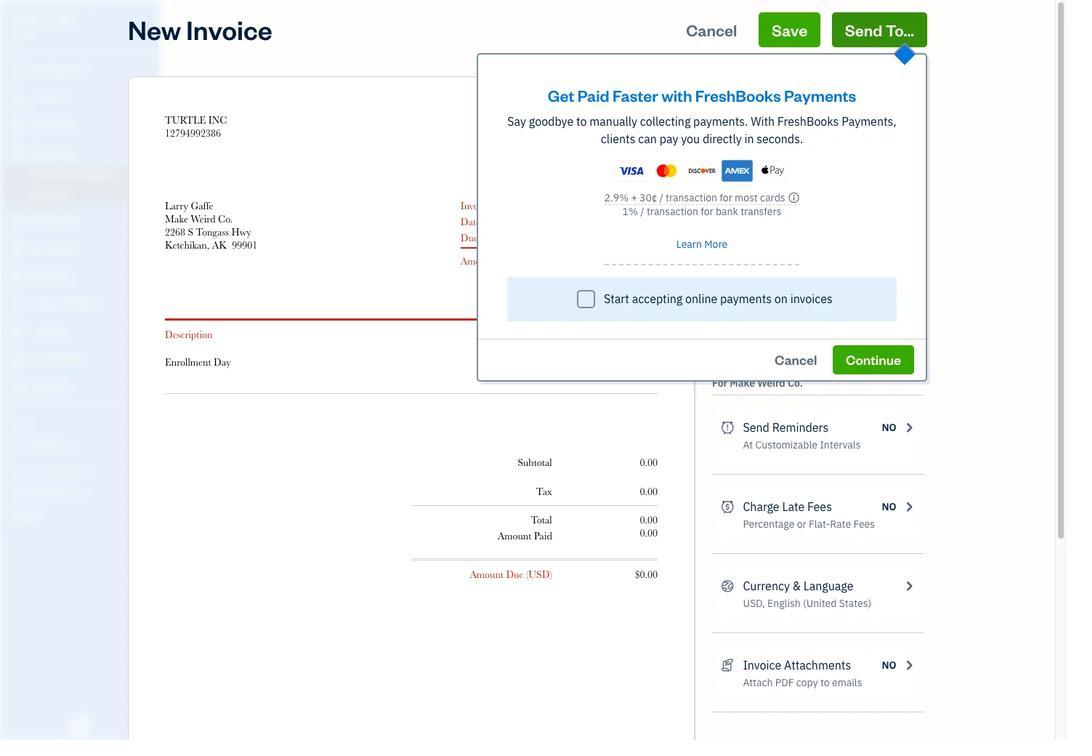 Task type: describe. For each thing, give the bounding box(es) containing it.
send to... button
[[832, 12, 928, 47]]

make recurring
[[743, 305, 824, 320]]

0 vertical spatial total
[[637, 329, 658, 340]]

most
[[735, 191, 758, 204]]

12794992386
[[165, 127, 221, 139]]

number
[[493, 200, 528, 212]]

start
[[604, 291, 630, 306]]

report image
[[9, 380, 27, 395]]

1 vertical spatial /
[[641, 205, 645, 218]]

refresh image
[[721, 304, 735, 321]]

new invoice
[[128, 12, 273, 47]]

tax
[[536, 486, 552, 497]]

can
[[638, 132, 657, 146]]

let clients pay you online
[[743, 149, 858, 162]]

1 vertical spatial make
[[743, 305, 771, 320]]

amount inside total amount paid
[[498, 530, 532, 542]]

settings
[[712, 66, 772, 87]]

english
[[768, 597, 801, 610]]

due date
[[461, 232, 501, 244]]

amount for amount due ( usd )
[[470, 569, 504, 580]]

or
[[797, 518, 807, 531]]

latefees image
[[721, 498, 735, 515]]

1%
[[623, 205, 638, 218]]

Enter an Item Name text field
[[165, 356, 440, 369]]

1 vertical spatial for
[[701, 205, 714, 218]]

attachments
[[784, 658, 851, 672]]

0.00 0.00
[[640, 514, 658, 539]]

qty
[[569, 329, 585, 340]]

0 vertical spatial for
[[720, 191, 733, 204]]

continue
[[846, 351, 901, 368]]

invoice number
[[461, 200, 528, 212]]

charge late fees
[[743, 499, 832, 514]]

cancel for save
[[687, 20, 737, 40]]

new
[[128, 12, 181, 47]]

emails
[[832, 676, 863, 689]]

usd, english (united states)
[[743, 597, 872, 610]]

charge
[[743, 499, 780, 514]]

make inside 'larry gaffe make weird co. 2268 s tongass hwy ketchikan, ak  99901'
[[165, 213, 188, 225]]

this
[[730, 87, 750, 100]]

99901
[[232, 239, 258, 251]]

you inside say goodbye to manually collecting payments. with freshbooks payments, clients can pay you directly in seconds.
[[681, 132, 700, 146]]

)
[[550, 569, 552, 580]]

amount due ( usd )
[[470, 569, 552, 580]]

save button
[[759, 12, 821, 47]]

language
[[804, 579, 854, 593]]

larry gaffe make weird co. 2268 s tongass hwy ketchikan, ak  99901
[[165, 200, 258, 251]]

continue button
[[833, 345, 915, 374]]

invoice image
[[9, 146, 27, 161]]

cancel button for continue
[[762, 345, 830, 374]]

2 vertical spatial clients
[[783, 324, 813, 337]]

for inside settings for this invoice
[[712, 87, 728, 100]]

with
[[662, 85, 692, 105]]

recurring
[[774, 305, 824, 320]]

collecting
[[640, 114, 691, 129]]

amount for amount due
[[461, 255, 495, 267]]

(united
[[803, 597, 837, 610]]

turtle inc owner
[[12, 13, 77, 40]]

1 vertical spatial transaction
[[647, 205, 699, 218]]

chevronright image for no
[[903, 419, 916, 436]]

send for send reminders
[[743, 420, 770, 435]]

1 no from the top
[[882, 132, 897, 145]]

currency & language
[[743, 579, 854, 593]]

money image
[[9, 325, 27, 340]]

freshbooks inside say goodbye to manually collecting payments. with freshbooks payments, clients can pay you directly in seconds.
[[778, 114, 839, 129]]

team members image
[[11, 441, 156, 452]]

project image
[[9, 270, 27, 284]]

chevronright image for invoice attachments
[[903, 656, 916, 674]]

Enter an Invoice # text field
[[622, 200, 658, 212]]

percentage
[[743, 518, 795, 531]]

currency
[[743, 579, 790, 593]]

0 vertical spatial paid
[[578, 85, 610, 105]]

turtle inc 12794992386
[[165, 114, 227, 139]]

percentage or flat-rate fees
[[743, 518, 875, 531]]

ketchikan,
[[165, 239, 210, 251]]

flat-
[[809, 518, 830, 531]]

on
[[775, 291, 788, 306]]

1 horizontal spatial you
[[811, 149, 828, 162]]

learn more
[[677, 238, 728, 251]]

of
[[483, 216, 492, 228]]

1 vertical spatial to
[[821, 676, 830, 689]]

1% / transaction for bank transfers
[[623, 205, 782, 218]]

0 vertical spatial payments
[[784, 85, 857, 105]]

2.9%
[[605, 191, 629, 204]]

invoice inside settings for this invoice
[[752, 87, 787, 100]]

line total
[[616, 329, 658, 340]]

your
[[760, 324, 781, 337]]

larry
[[165, 200, 188, 212]]

send for send to...
[[845, 20, 883, 40]]

due for amount due
[[497, 255, 515, 267]]

1 chevronright image from the top
[[903, 304, 916, 321]]

1 horizontal spatial co.
[[788, 377, 803, 390]]

paid inside total amount paid
[[534, 530, 552, 542]]

0 vertical spatial $0.00
[[629, 253, 658, 268]]

save
[[772, 20, 808, 40]]

description
[[165, 329, 213, 340]]

&
[[793, 579, 801, 593]]

0 vertical spatial online
[[830, 149, 858, 162]]

seconds.
[[757, 132, 803, 146]]

1 0.00 from the top
[[640, 457, 658, 468]]

turtle for settings
[[12, 13, 53, 28]]

freshbooks image
[[68, 717, 92, 734]]

at customizable intervals
[[743, 438, 861, 451]]

for make weird co.
[[712, 377, 803, 390]]

intervals
[[820, 438, 861, 451]]

say
[[508, 114, 526, 129]]

expense image
[[9, 242, 27, 257]]

co. inside 'larry gaffe make weird co. 2268 s tongass hwy ketchikan, ak  99901'
[[218, 213, 233, 225]]

discover image for mastercard icon in the right of the page
[[687, 160, 718, 181]]

invoices
[[791, 291, 833, 306]]

to...
[[886, 20, 915, 40]]

info image
[[788, 192, 800, 203]]

0 vertical spatial due
[[461, 232, 478, 244]]

3 0.00 from the top
[[640, 514, 658, 526]]

accept online payments
[[743, 131, 871, 145]]

no for send reminders
[[882, 421, 897, 434]]

chevronright image for currency & language
[[903, 577, 916, 595]]

date of issue
[[461, 216, 515, 228]]

cards
[[761, 191, 786, 204]]

attach pdf copy to emails
[[743, 676, 863, 689]]

0 vertical spatial freshbooks
[[696, 85, 781, 105]]

currencyandlanguage image
[[721, 577, 735, 595]]

1 horizontal spatial weird
[[758, 377, 786, 390]]

(
[[526, 569, 529, 580]]

s
[[188, 226, 193, 238]]

clients inside say goodbye to manually collecting payments. with freshbooks payments, clients can pay you directly in seconds.
[[601, 132, 636, 146]]

items and services image
[[11, 464, 156, 475]]

directly
[[703, 132, 742, 146]]

4 0.00 from the top
[[640, 527, 658, 539]]

subtotal
[[518, 457, 552, 468]]

reminders
[[773, 420, 829, 435]]

with
[[751, 114, 775, 129]]

2 0.00 from the top
[[640, 486, 658, 497]]

bill your clients automatically
[[743, 324, 878, 337]]

send reminders
[[743, 420, 829, 435]]



Task type: vqa. For each thing, say whether or not it's contained in the screenshot.
Experience
no



Task type: locate. For each thing, give the bounding box(es) containing it.
make
[[165, 213, 188, 225], [743, 305, 771, 320], [730, 377, 755, 390]]

1 vertical spatial turtle
[[165, 114, 206, 126]]

1 horizontal spatial pay
[[793, 149, 809, 162]]

1 vertical spatial co.
[[788, 377, 803, 390]]

discover image
[[687, 160, 718, 181], [787, 162, 807, 177]]

for
[[720, 191, 733, 204], [701, 205, 714, 218]]

due
[[461, 232, 478, 244], [497, 255, 515, 267], [506, 569, 524, 580]]

1 horizontal spatial discover image
[[787, 162, 807, 177]]

no for charge late fees
[[882, 500, 897, 513]]

0 horizontal spatial /
[[641, 205, 645, 218]]

0 vertical spatial for
[[712, 87, 728, 100]]

bill
[[743, 324, 758, 337]]

online
[[782, 131, 816, 145]]

1 horizontal spatial online
[[830, 149, 858, 162]]

2 vertical spatial due
[[506, 569, 524, 580]]

2 no from the top
[[882, 421, 897, 434]]

1 vertical spatial inc
[[209, 114, 227, 126]]

let
[[743, 149, 757, 162]]

copy
[[797, 676, 818, 689]]

0 horizontal spatial online
[[686, 291, 718, 306]]

bank connections image
[[11, 487, 156, 499]]

0 vertical spatial chevronright image
[[903, 419, 916, 436]]

cancel button down bill your clients automatically
[[762, 345, 830, 374]]

amount due
[[461, 255, 515, 267]]

2 vertical spatial chevronright image
[[903, 656, 916, 674]]

payments.
[[694, 114, 748, 129]]

payments up accept online payments
[[784, 85, 857, 105]]

payments
[[721, 291, 772, 306]]

latereminders image
[[721, 419, 735, 436]]

automatically
[[816, 324, 878, 337]]

0 horizontal spatial visa image
[[616, 160, 647, 182]]

payments
[[784, 85, 857, 105], [819, 131, 871, 145]]

no
[[882, 132, 897, 145], [882, 421, 897, 434], [882, 500, 897, 513], [882, 659, 897, 672]]

date down date of issue
[[481, 232, 501, 244]]

line
[[616, 329, 634, 340]]

$0.00 down 0.00 0.00
[[635, 569, 658, 580]]

invoice attachments
[[743, 658, 851, 672]]

accept
[[743, 131, 779, 145]]

1 vertical spatial freshbooks
[[778, 114, 839, 129]]

0 vertical spatial date
[[461, 216, 481, 228]]

co. up the tongass
[[218, 213, 233, 225]]

0 horizontal spatial fees
[[808, 499, 832, 514]]

1 horizontal spatial rate
[[830, 518, 851, 531]]

1 horizontal spatial turtle
[[165, 114, 206, 126]]

0 horizontal spatial send
[[743, 420, 770, 435]]

invoice
[[186, 12, 273, 47], [752, 87, 787, 100], [461, 200, 490, 212], [743, 658, 782, 672]]

0 vertical spatial co.
[[218, 213, 233, 225]]

0 horizontal spatial rate
[[493, 329, 513, 340]]

0 horizontal spatial pay
[[660, 132, 679, 146]]

get
[[548, 85, 575, 105]]

send to...
[[845, 20, 915, 40]]

send inside send to... button
[[845, 20, 883, 40]]

0 vertical spatial cancel
[[687, 20, 737, 40]]

Issue date in MM/DD/YYYY format text field
[[563, 216, 670, 228]]

usd
[[529, 569, 550, 580]]

customizable
[[756, 438, 818, 451]]

turtle for date of issue
[[165, 114, 206, 126]]

chevronright image
[[903, 304, 916, 321], [903, 498, 916, 515], [903, 656, 916, 674]]

client image
[[9, 91, 27, 105]]

/ right the 1%
[[641, 205, 645, 218]]

usd,
[[743, 597, 765, 610]]

clients down manually
[[601, 132, 636, 146]]

transaction
[[666, 191, 718, 204], [647, 205, 699, 218]]

amount
[[461, 255, 495, 267], [498, 530, 532, 542], [470, 569, 504, 580]]

amount down due date
[[461, 255, 495, 267]]

1 vertical spatial you
[[811, 149, 828, 162]]

amount up 'amount due ( usd )'
[[498, 530, 532, 542]]

in
[[745, 132, 754, 146]]

settings image
[[11, 510, 156, 522]]

you down accept online payments
[[811, 149, 828, 162]]

1 horizontal spatial /
[[660, 191, 664, 204]]

you down collecting
[[681, 132, 700, 146]]

send left to...
[[845, 20, 883, 40]]

issue
[[495, 216, 515, 228]]

estimate image
[[9, 119, 27, 133]]

0 horizontal spatial cancel
[[687, 20, 737, 40]]

0 vertical spatial clients
[[601, 132, 636, 146]]

inc inside turtle inc 12794992386
[[209, 114, 227, 126]]

+
[[631, 191, 637, 204]]

$0.00 up accepting
[[629, 253, 658, 268]]

make up bill
[[743, 305, 771, 320]]

0 horizontal spatial paid
[[534, 530, 552, 542]]

1 vertical spatial clients
[[760, 149, 790, 162]]

1 horizontal spatial paid
[[578, 85, 610, 105]]

clients down recurring
[[783, 324, 813, 337]]

2268
[[165, 226, 185, 238]]

0 vertical spatial inc
[[56, 13, 77, 28]]

1 for from the top
[[712, 87, 728, 100]]

1 vertical spatial chevronright image
[[903, 577, 916, 595]]

0 horizontal spatial you
[[681, 132, 700, 146]]

faster
[[613, 85, 659, 105]]

1 vertical spatial send
[[743, 420, 770, 435]]

0 vertical spatial you
[[681, 132, 700, 146]]

2 chevronright image from the top
[[903, 498, 916, 515]]

1 vertical spatial amount
[[498, 530, 532, 542]]

1 vertical spatial due
[[497, 255, 515, 267]]

inc inside 'turtle inc owner'
[[56, 13, 77, 28]]

due left (
[[506, 569, 524, 580]]

make down larry
[[165, 213, 188, 225]]

cancel button up settings
[[673, 12, 750, 47]]

tongass
[[196, 226, 229, 238]]

0 horizontal spatial cancel button
[[673, 12, 750, 47]]

pay inside say goodbye to manually collecting payments. with freshbooks payments, clients can pay you directly in seconds.
[[660, 132, 679, 146]]

co.
[[218, 213, 233, 225], [788, 377, 803, 390]]

pay down collecting
[[660, 132, 679, 146]]

1 vertical spatial rate
[[830, 518, 851, 531]]

paintbrush image
[[721, 225, 735, 242]]

2 for from the top
[[712, 377, 728, 390]]

visa image
[[616, 160, 647, 182], [743, 162, 763, 177]]

paid right get
[[578, 85, 610, 105]]

main element
[[0, 0, 196, 740]]

1 horizontal spatial fees
[[854, 518, 875, 531]]

co. up reminders
[[788, 377, 803, 390]]

discover image up 2.9% + 30¢ / transaction for most cards
[[687, 160, 718, 181]]

at
[[743, 438, 753, 451]]

freshbooks up accept online payments
[[778, 114, 839, 129]]

2 vertical spatial amount
[[470, 569, 504, 580]]

chevronright image for charge late fees
[[903, 498, 916, 515]]

attach
[[743, 676, 773, 689]]

1 vertical spatial online
[[686, 291, 718, 306]]

fees
[[808, 499, 832, 514], [854, 518, 875, 531]]

to
[[577, 114, 587, 129], [821, 676, 830, 689]]

turtle up owner
[[12, 13, 53, 28]]

freshbooks
[[696, 85, 781, 105], [778, 114, 839, 129]]

1 vertical spatial cancel button
[[762, 345, 830, 374]]

cancel for continue
[[775, 351, 817, 368]]

1 horizontal spatial total
[[637, 329, 658, 340]]

send up at at the bottom right
[[743, 420, 770, 435]]

transfers
[[741, 205, 782, 218]]

for
[[712, 87, 728, 100], [712, 377, 728, 390]]

1 vertical spatial $0.00
[[635, 569, 658, 580]]

discover image right mastercard image
[[787, 162, 807, 177]]

cancel down bill your clients automatically
[[775, 351, 817, 368]]

send
[[845, 20, 883, 40], [743, 420, 770, 435]]

0 horizontal spatial discover image
[[687, 160, 718, 181]]

paid up usd
[[534, 530, 552, 542]]

total
[[637, 329, 658, 340], [531, 514, 552, 526]]

30¢
[[640, 191, 657, 204]]

get paid faster with freshbooks payments
[[548, 85, 857, 105]]

visa image for mastercard icon in the right of the page
[[616, 160, 647, 182]]

fees up 'flat-' at right bottom
[[808, 499, 832, 514]]

hwy
[[232, 226, 251, 238]]

0 horizontal spatial for
[[701, 205, 714, 218]]

due down due date
[[497, 255, 515, 267]]

total amount paid
[[498, 514, 552, 542]]

more
[[705, 238, 728, 251]]

mastercard image
[[651, 160, 682, 181]]

3 chevronright image from the top
[[903, 656, 916, 674]]

chart image
[[9, 353, 27, 367]]

manually
[[590, 114, 638, 129]]

turtle inside 'turtle inc owner'
[[12, 13, 53, 28]]

for left this
[[712, 87, 728, 100]]

1 horizontal spatial send
[[845, 20, 883, 40]]

chevronright image
[[903, 419, 916, 436], [903, 577, 916, 595]]

0.00
[[640, 457, 658, 468], [640, 486, 658, 497], [640, 514, 658, 526], [640, 527, 658, 539]]

pay down online
[[793, 149, 809, 162]]

0 horizontal spatial co.
[[218, 213, 233, 225]]

say goodbye to manually collecting payments. with freshbooks payments, clients can pay you directly in seconds.
[[508, 114, 897, 146]]

payments down payments,
[[819, 131, 871, 145]]

total inside total amount paid
[[531, 514, 552, 526]]

for up latereminders image
[[712, 377, 728, 390]]

cancel button
[[673, 12, 750, 47], [762, 345, 830, 374]]

american express image
[[722, 160, 753, 181]]

0 vertical spatial send
[[845, 20, 883, 40]]

2 vertical spatial make
[[730, 377, 755, 390]]

clients
[[601, 132, 636, 146], [760, 149, 790, 162], [783, 324, 813, 337]]

1 vertical spatial chevronright image
[[903, 498, 916, 515]]

0 vertical spatial chevronright image
[[903, 304, 916, 321]]

total right line
[[637, 329, 658, 340]]

invoices image
[[721, 656, 735, 674]]

2 chevronright image from the top
[[903, 577, 916, 595]]

payments,
[[842, 114, 897, 129]]

1 horizontal spatial to
[[821, 676, 830, 689]]

0 vertical spatial fees
[[808, 499, 832, 514]]

learn more link
[[677, 238, 728, 251]]

cancel up settings
[[687, 20, 737, 40]]

due down date of issue
[[461, 232, 478, 244]]

online left "refresh" icon
[[686, 291, 718, 306]]

0 horizontal spatial turtle
[[12, 13, 53, 28]]

apple pay image
[[758, 160, 789, 181]]

1 horizontal spatial cancel button
[[762, 345, 830, 374]]

0 vertical spatial turtle
[[12, 13, 53, 28]]

1 vertical spatial date
[[481, 232, 501, 244]]

make up latereminders image
[[730, 377, 755, 390]]

fees right 'flat-' at right bottom
[[854, 518, 875, 531]]

0 vertical spatial /
[[660, 191, 664, 204]]

states)
[[839, 597, 872, 610]]

0 vertical spatial make
[[165, 213, 188, 225]]

0 horizontal spatial inc
[[56, 13, 77, 28]]

weird down gaffe
[[191, 213, 216, 225]]

apps image
[[11, 417, 156, 429]]

0 vertical spatial amount
[[461, 255, 495, 267]]

bank
[[716, 205, 739, 218]]

transaction down 2.9% + 30¢ / transaction for most cards
[[647, 205, 699, 218]]

accepting
[[632, 291, 683, 306]]

freshbooks up payments. on the right of the page
[[696, 85, 781, 105]]

0 vertical spatial cancel button
[[673, 12, 750, 47]]

amount left (
[[470, 569, 504, 580]]

1 horizontal spatial cancel
[[775, 351, 817, 368]]

for down 2.9% + 30¢ / transaction for most cards
[[701, 205, 714, 218]]

learn
[[677, 238, 702, 251]]

$0.00
[[629, 253, 658, 268], [635, 569, 658, 580]]

1 vertical spatial paid
[[534, 530, 552, 542]]

transaction up 1% / transaction for bank transfers
[[666, 191, 718, 204]]

weird up send reminders
[[758, 377, 786, 390]]

1 vertical spatial payments
[[819, 131, 871, 145]]

inc for date of issue
[[209, 114, 227, 126]]

0 vertical spatial weird
[[191, 213, 216, 225]]

1 vertical spatial weird
[[758, 377, 786, 390]]

discover image for mastercard image
[[787, 162, 807, 177]]

0 horizontal spatial total
[[531, 514, 552, 526]]

1 vertical spatial cancel
[[775, 351, 817, 368]]

/ right 30¢
[[660, 191, 664, 204]]

1 horizontal spatial visa image
[[743, 162, 763, 177]]

1 horizontal spatial inc
[[209, 114, 227, 126]]

turtle inside turtle inc 12794992386
[[165, 114, 206, 126]]

online down accept online payments
[[830, 149, 858, 162]]

dashboard image
[[9, 63, 27, 78]]

to right goodbye
[[577, 114, 587, 129]]

to inside say goodbye to manually collecting payments. with freshbooks payments, clients can pay you directly in seconds.
[[577, 114, 587, 129]]

turtle up 12794992386
[[165, 114, 206, 126]]

pdf
[[776, 676, 794, 689]]

0 vertical spatial to
[[577, 114, 587, 129]]

visa image for mastercard image
[[743, 162, 763, 177]]

1 vertical spatial total
[[531, 514, 552, 526]]

2.9% + 30¢ / transaction for most cards
[[605, 191, 786, 204]]

1 chevronright image from the top
[[903, 419, 916, 436]]

total down tax
[[531, 514, 552, 526]]

1 vertical spatial pay
[[793, 149, 809, 162]]

0 vertical spatial pay
[[660, 132, 679, 146]]

weird inside 'larry gaffe make weird co. 2268 s tongass hwy ketchikan, ak  99901'
[[191, 213, 216, 225]]

0 horizontal spatial weird
[[191, 213, 216, 225]]

inc
[[56, 13, 77, 28], [209, 114, 227, 126]]

1 vertical spatial for
[[712, 377, 728, 390]]

weird
[[191, 213, 216, 225], [758, 377, 786, 390]]

0 horizontal spatial to
[[577, 114, 587, 129]]

onlinesales image
[[721, 129, 735, 147]]

mastercard image
[[765, 162, 785, 177]]

to right copy
[[821, 676, 830, 689]]

payment image
[[9, 214, 27, 229]]

visa image up +
[[616, 160, 647, 182]]

inc for settings
[[56, 13, 77, 28]]

date left of
[[461, 216, 481, 228]]

gaffe
[[191, 200, 213, 212]]

no for invoice attachments
[[882, 659, 897, 672]]

clients down seconds.
[[760, 149, 790, 162]]

start accepting online payments on invoices
[[604, 291, 833, 306]]

0 vertical spatial rate
[[493, 329, 513, 340]]

visa image left mastercard image
[[743, 162, 763, 177]]

1 vertical spatial fees
[[854, 518, 875, 531]]

4 no from the top
[[882, 659, 897, 672]]

cancel button for save
[[673, 12, 750, 47]]

3 no from the top
[[882, 500, 897, 513]]

for up bank
[[720, 191, 733, 204]]

/
[[660, 191, 664, 204], [641, 205, 645, 218]]

timer image
[[9, 297, 27, 312]]

due for amount due ( usd )
[[506, 569, 524, 580]]

0 vertical spatial transaction
[[666, 191, 718, 204]]

1 horizontal spatial for
[[720, 191, 733, 204]]



